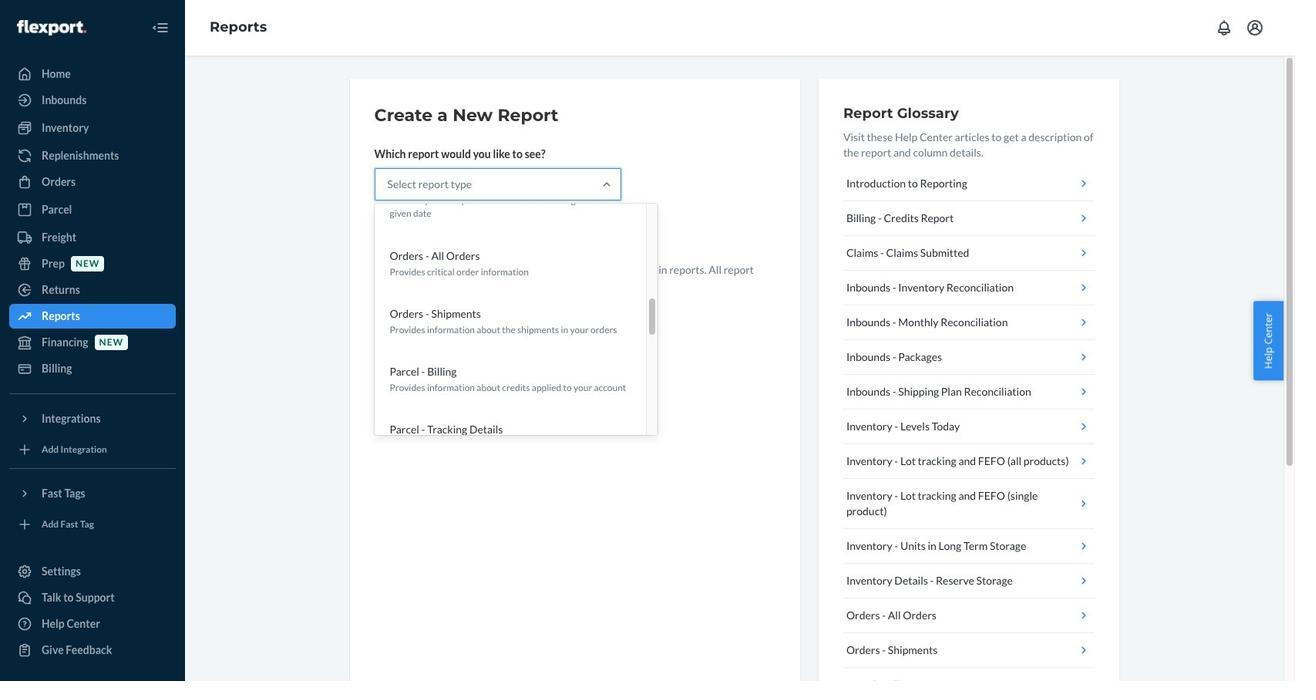 Task type: vqa. For each thing, say whether or not it's contained in the screenshot.
plus circle image corresponding to Loop
no



Task type: locate. For each thing, give the bounding box(es) containing it.
open account menu image
[[1247, 19, 1265, 37]]

close navigation image
[[151, 19, 170, 37]]



Task type: describe. For each thing, give the bounding box(es) containing it.
flexport logo image
[[17, 20, 86, 35]]

open notifications image
[[1216, 19, 1234, 37]]



